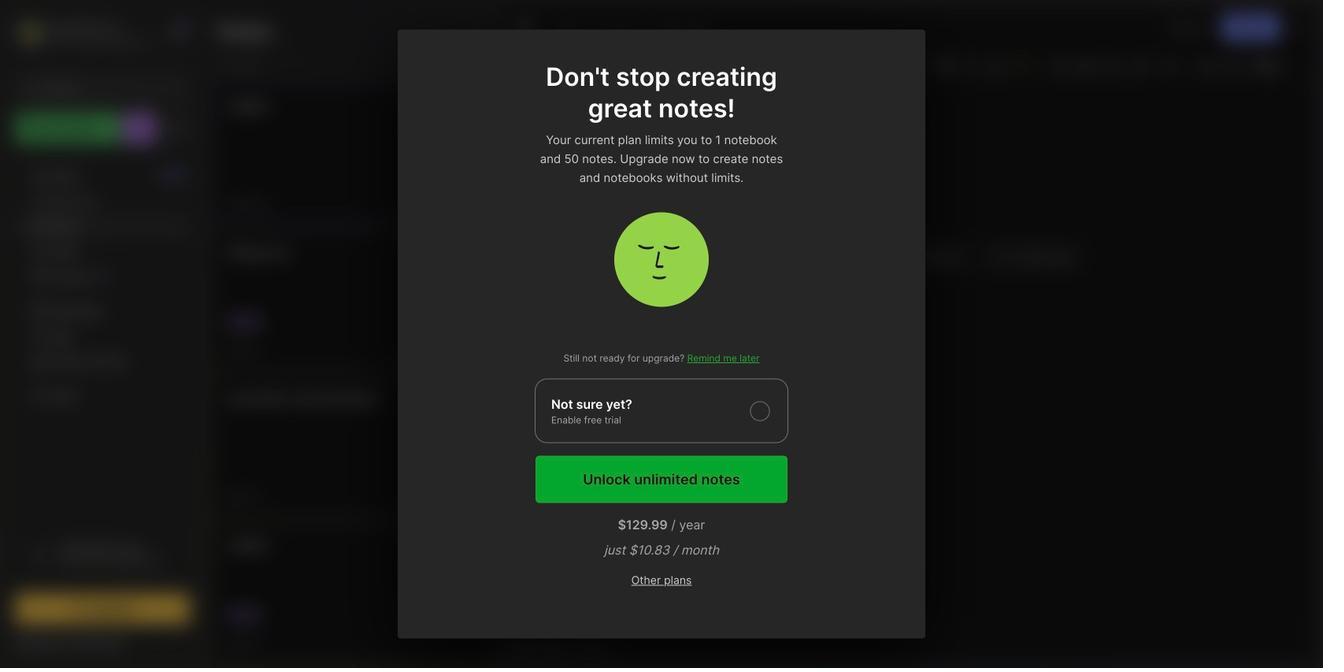 Task type: locate. For each thing, give the bounding box(es) containing it.
expand notebooks image
[[20, 307, 30, 316]]

more image
[[1251, 55, 1298, 76]]

calendar event image
[[612, 54, 634, 76]]

italic image
[[961, 54, 983, 76]]

expand note image
[[517, 18, 536, 37]]

None checkbox
[[535, 379, 789, 443]]

add a reminder image
[[515, 637, 534, 656]]

font color image
[[896, 54, 934, 76]]

font family image
[[777, 55, 849, 76]]

tree
[[6, 154, 199, 518]]

checklist image
[[1102, 54, 1124, 76]]

note window element
[[505, 5, 1319, 663]]

None search field
[[43, 78, 169, 97]]

dialog
[[398, 30, 926, 639]]

main element
[[0, 0, 205, 668]]

insert link image
[[1131, 54, 1153, 76]]

task image
[[586, 54, 608, 76]]



Task type: vqa. For each thing, say whether or not it's contained in the screenshot.
search field within Main element
yes



Task type: describe. For each thing, give the bounding box(es) containing it.
expand tags image
[[20, 332, 30, 341]]

insert image
[[515, 55, 585, 76]]

none search field inside main element
[[43, 78, 169, 97]]

tree inside main element
[[6, 154, 199, 518]]

Search text field
[[43, 80, 169, 95]]

alignment image
[[1158, 54, 1196, 76]]

happy face illustration image
[[615, 212, 709, 307]]

bulleted list image
[[1051, 54, 1073, 76]]

numbered list image
[[1076, 54, 1099, 76]]

highlight image
[[1010, 54, 1046, 76]]

indent image
[[1198, 54, 1220, 76]]

underline image
[[986, 54, 1008, 76]]

outdent image
[[1223, 54, 1245, 76]]

bold image
[[935, 54, 958, 76]]

add tag image
[[542, 637, 561, 656]]

Note Editor text field
[[506, 81, 1318, 630]]

heading level image
[[694, 55, 773, 76]]



